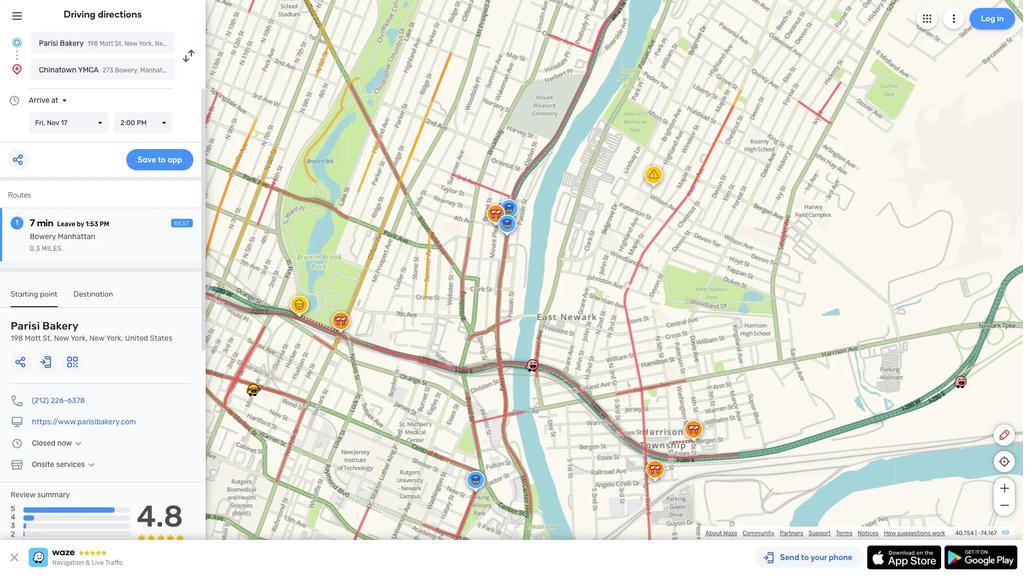 Task type: describe. For each thing, give the bounding box(es) containing it.
destination button
[[74, 290, 113, 306]]

about waze community partners support terms notices how suggestions work
[[706, 530, 945, 537]]

fri,
[[35, 119, 45, 127]]

live
[[92, 560, 104, 567]]

leave
[[57, 221, 75, 228]]

chinatown
[[39, 66, 76, 75]]

states inside "chinatown ymca 273 bowery, manhattan, united states"
[[197, 67, 216, 74]]

call image
[[11, 395, 23, 408]]

0 vertical spatial parisi bakery 198 mott st, new york, new york, united states
[[39, 39, 226, 48]]

40.754 | -74.167
[[955, 530, 997, 537]]

273
[[102, 67, 113, 74]]

2 vertical spatial states
[[150, 334, 172, 343]]

1 vertical spatial parisi
[[11, 320, 40, 333]]

new down the point
[[54, 334, 69, 343]]

how suggestions work link
[[884, 530, 945, 537]]

(212) 226-6378 link
[[32, 396, 85, 406]]

5
[[11, 505, 15, 514]]

onsite services
[[32, 460, 85, 469]]

driving directions
[[64, 9, 142, 20]]

terms
[[836, 530, 853, 537]]

miles
[[42, 245, 61, 253]]

support
[[809, 530, 831, 537]]

new up "chinatown ymca 273 bowery, manhattan, united states"
[[125, 40, 137, 47]]

bowery
[[30, 232, 56, 241]]

waze
[[723, 530, 737, 537]]

1 vertical spatial parisi bakery 198 mott st, new york, new york, united states
[[11, 320, 172, 343]]

driving
[[64, 9, 96, 20]]

pm inside "7 min leave by 1:53 pm"
[[100, 221, 109, 228]]

notices link
[[858, 530, 879, 537]]

nov
[[47, 119, 59, 127]]

about
[[706, 530, 722, 537]]

2:00 pm list box
[[114, 112, 173, 134]]

ymca
[[78, 66, 99, 75]]

new up manhattan,
[[155, 40, 168, 47]]

navigation
[[52, 560, 84, 567]]

how
[[884, 530, 896, 537]]

manhattan
[[58, 232, 95, 241]]

about waze link
[[706, 530, 737, 537]]

starting
[[11, 290, 38, 299]]

closed now button
[[32, 439, 85, 448]]

support link
[[809, 530, 831, 537]]

at
[[51, 96, 58, 105]]

suggestions
[[897, 530, 931, 537]]

united inside "chinatown ymca 273 bowery, manhattan, united states"
[[176, 67, 195, 74]]

7
[[30, 217, 35, 229]]

review summary
[[11, 491, 70, 500]]

closed
[[32, 439, 55, 448]]

3
[[11, 522, 15, 531]]

&
[[86, 560, 90, 567]]

17
[[61, 119, 67, 127]]

store image
[[11, 459, 23, 472]]

pm inside list box
[[137, 119, 147, 127]]

closed now
[[32, 439, 72, 448]]

-
[[978, 530, 981, 537]]

https://www.parisibakery.com
[[32, 418, 136, 427]]

bowery manhattan 0.3 miles
[[30, 232, 95, 253]]

1:53
[[86, 221, 98, 228]]

1 inside '5 4 3 2 1'
[[11, 539, 14, 548]]

traffic
[[105, 560, 123, 567]]

point
[[40, 290, 58, 299]]

manhattan,
[[140, 67, 174, 74]]

chevron down image
[[72, 440, 85, 448]]

partners link
[[780, 530, 803, 537]]

clock image
[[11, 438, 23, 450]]

zoom in image
[[998, 482, 1011, 495]]

4.8
[[137, 499, 183, 535]]

onsite services button
[[32, 460, 98, 469]]



Task type: locate. For each thing, give the bounding box(es) containing it.
1 vertical spatial 198
[[11, 334, 23, 343]]

notices
[[858, 530, 879, 537]]

st, up bowery,
[[115, 40, 123, 47]]

pm right 2:00
[[137, 119, 147, 127]]

1 left 7
[[16, 218, 18, 228]]

bakery down driving at the top of the page
[[60, 39, 84, 48]]

review
[[11, 491, 35, 500]]

pm right 1:53
[[100, 221, 109, 228]]

states
[[207, 40, 226, 47], [197, 67, 216, 74], [150, 334, 172, 343]]

x image
[[8, 552, 21, 564]]

1 vertical spatial st,
[[43, 334, 52, 343]]

1 up x icon
[[11, 539, 14, 548]]

chinatown ymca 273 bowery, manhattan, united states
[[39, 66, 216, 75]]

1 horizontal spatial 198
[[87, 40, 98, 47]]

parisi bakery 198 mott st, new york, new york, united states up "chinatown ymca 273 bowery, manhattan, united states"
[[39, 39, 226, 48]]

bakery
[[60, 39, 84, 48], [42, 320, 79, 333]]

chevron down image
[[85, 461, 98, 469]]

parisi bakery 198 mott st, new york, new york, united states down destination button
[[11, 320, 172, 343]]

5 4 3 2 1
[[11, 505, 15, 548]]

4
[[11, 513, 15, 522]]

mott
[[100, 40, 113, 47], [25, 334, 41, 343]]

1 vertical spatial mott
[[25, 334, 41, 343]]

2 vertical spatial united
[[125, 334, 148, 343]]

services
[[56, 460, 85, 469]]

0 horizontal spatial mott
[[25, 334, 41, 343]]

starting point
[[11, 290, 58, 299]]

0 vertical spatial pm
[[137, 119, 147, 127]]

0 vertical spatial 1
[[16, 218, 18, 228]]

st,
[[115, 40, 123, 47], [43, 334, 52, 343]]

0 vertical spatial st,
[[115, 40, 123, 47]]

united
[[185, 40, 205, 47], [176, 67, 195, 74], [125, 334, 148, 343]]

fri, nov 17
[[35, 119, 67, 127]]

parisi down the starting point button
[[11, 320, 40, 333]]

partners
[[780, 530, 803, 537]]

0.3
[[30, 245, 40, 253]]

1 vertical spatial bakery
[[42, 320, 79, 333]]

mott up the '273'
[[100, 40, 113, 47]]

current location image
[[11, 36, 23, 49]]

1 horizontal spatial 1
[[16, 218, 18, 228]]

0 horizontal spatial 1
[[11, 539, 14, 548]]

summary
[[37, 491, 70, 500]]

(212) 226-6378
[[32, 396, 85, 406]]

(212)
[[32, 396, 49, 406]]

new down destination button
[[89, 334, 105, 343]]

0 vertical spatial united
[[185, 40, 205, 47]]

mott down the starting point button
[[25, 334, 41, 343]]

0 vertical spatial parisi
[[39, 39, 58, 48]]

navigation & live traffic
[[52, 560, 123, 567]]

bowery,
[[115, 67, 139, 74]]

new
[[125, 40, 137, 47], [155, 40, 168, 47], [54, 334, 69, 343], [89, 334, 105, 343]]

0 horizontal spatial pm
[[100, 221, 109, 228]]

1 vertical spatial 1
[[11, 539, 14, 548]]

bakery inside parisi bakery 198 mott st, new york, new york, united states
[[42, 320, 79, 333]]

directions
[[98, 9, 142, 20]]

pencil image
[[998, 429, 1011, 442]]

parisi up the chinatown at the left top of the page
[[39, 39, 58, 48]]

location image
[[11, 63, 23, 76]]

0 horizontal spatial st,
[[43, 334, 52, 343]]

min
[[37, 217, 53, 229]]

destination
[[74, 290, 113, 299]]

0 horizontal spatial 198
[[11, 334, 23, 343]]

community
[[743, 530, 775, 537]]

https://www.parisibakery.com link
[[32, 418, 136, 427]]

routes
[[8, 191, 31, 200]]

zoom out image
[[998, 499, 1011, 512]]

now
[[57, 439, 72, 448]]

1 vertical spatial pm
[[100, 221, 109, 228]]

parisi bakery 198 mott st, new york, new york, united states
[[39, 39, 226, 48], [11, 320, 172, 343]]

pm
[[137, 119, 147, 127], [100, 221, 109, 228]]

community link
[[743, 530, 775, 537]]

by
[[77, 221, 84, 228]]

work
[[932, 530, 945, 537]]

1
[[16, 218, 18, 228], [11, 539, 14, 548]]

0 vertical spatial bakery
[[60, 39, 84, 48]]

1 vertical spatial united
[[176, 67, 195, 74]]

74.167
[[981, 530, 997, 537]]

|
[[975, 530, 977, 537]]

clock image
[[8, 94, 21, 107]]

bakery down the point
[[42, 320, 79, 333]]

computer image
[[11, 416, 23, 429]]

link image
[[1001, 529, 1010, 537]]

onsite
[[32, 460, 54, 469]]

york,
[[139, 40, 153, 47], [169, 40, 184, 47], [71, 334, 88, 343], [106, 334, 123, 343]]

best
[[174, 221, 190, 227]]

6378
[[67, 396, 85, 406]]

1 horizontal spatial st,
[[115, 40, 123, 47]]

198 up ymca
[[87, 40, 98, 47]]

40.754
[[955, 530, 974, 537]]

198
[[87, 40, 98, 47], [11, 334, 23, 343]]

arrive at
[[29, 96, 58, 105]]

parisi
[[39, 39, 58, 48], [11, 320, 40, 333]]

2:00 pm
[[120, 119, 147, 127]]

2:00
[[120, 119, 135, 127]]

1 horizontal spatial mott
[[100, 40, 113, 47]]

arrive
[[29, 96, 49, 105]]

terms link
[[836, 530, 853, 537]]

0 vertical spatial mott
[[100, 40, 113, 47]]

fri, nov 17 list box
[[29, 112, 109, 134]]

0 vertical spatial 198
[[87, 40, 98, 47]]

7 min leave by 1:53 pm
[[30, 217, 109, 229]]

0 vertical spatial states
[[207, 40, 226, 47]]

1 horizontal spatial pm
[[137, 119, 147, 127]]

198 down the starting point button
[[11, 334, 23, 343]]

2
[[11, 530, 15, 539]]

st, down the starting point button
[[43, 334, 52, 343]]

1 vertical spatial states
[[197, 67, 216, 74]]

starting point button
[[11, 290, 58, 307]]

226-
[[51, 396, 67, 406]]



Task type: vqa. For each thing, say whether or not it's contained in the screenshot.
the rightmost 198
yes



